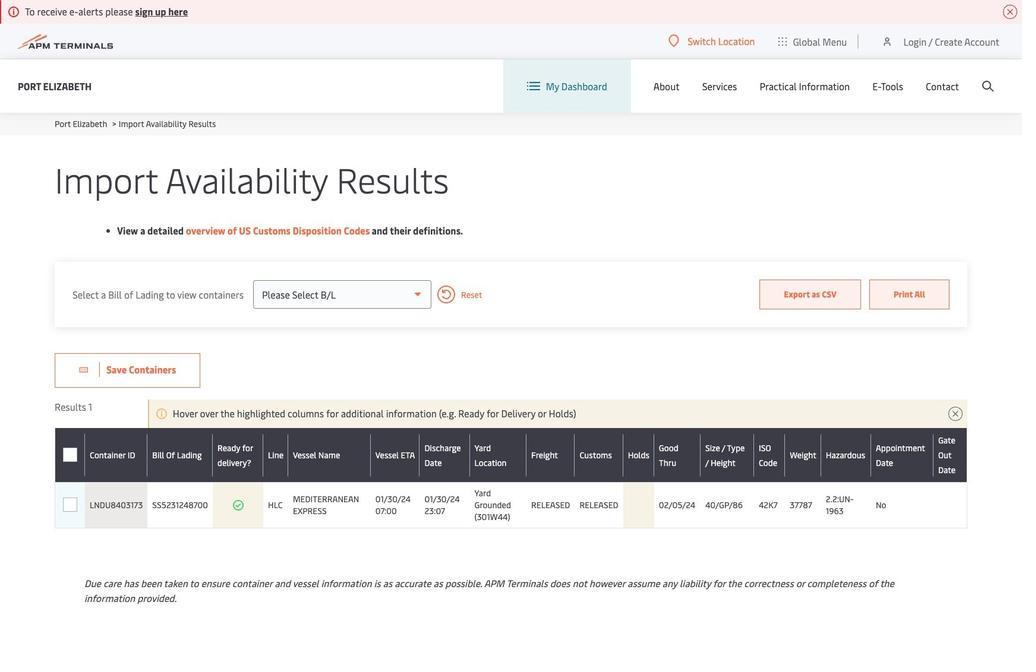 Task type: describe. For each thing, give the bounding box(es) containing it.
close alert image
[[1003, 5, 1017, 19]]



Task type: locate. For each thing, give the bounding box(es) containing it.
None checkbox
[[63, 448, 77, 463]]

ready image
[[232, 500, 244, 512]]

None checkbox
[[63, 448, 77, 462], [63, 498, 77, 512], [63, 499, 77, 513], [63, 448, 77, 462], [63, 498, 77, 512], [63, 499, 77, 513]]



Task type: vqa. For each thing, say whether or not it's contained in the screenshot.
appointments
no



